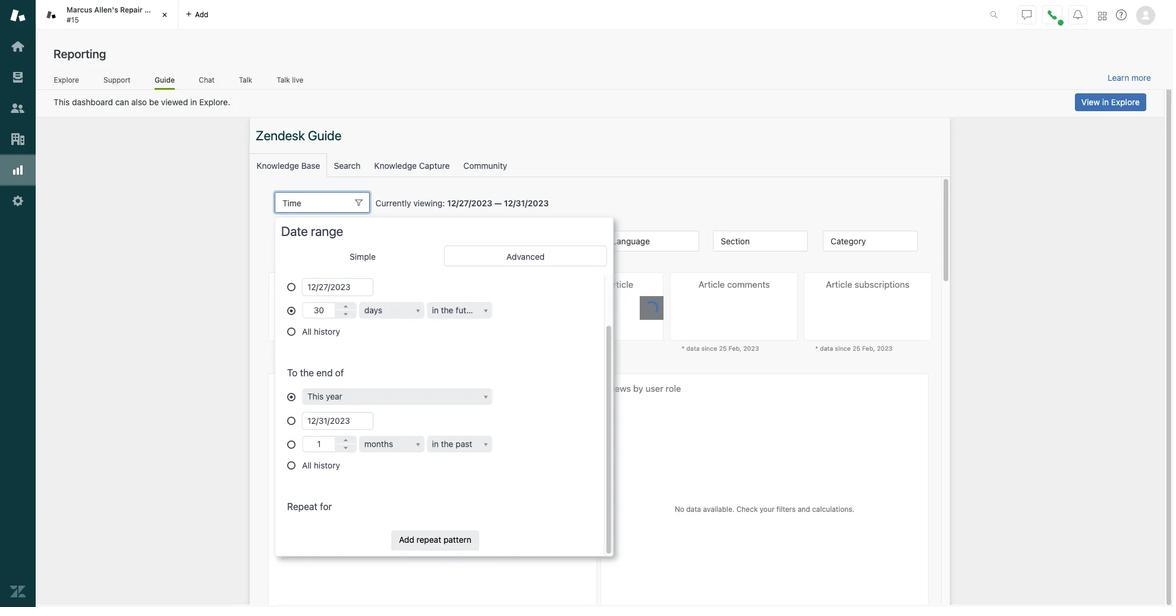 Task type: describe. For each thing, give the bounding box(es) containing it.
reporting
[[54, 47, 106, 61]]

main element
[[0, 0, 36, 607]]

view in explore button
[[1075, 93, 1147, 111]]

zendesk image
[[10, 584, 26, 599]]

views image
[[10, 70, 26, 85]]

repair
[[120, 5, 143, 14]]

button displays agent's chat status as invisible. image
[[1022, 10, 1032, 19]]

chat
[[199, 75, 215, 84]]

viewed
[[161, 97, 188, 107]]

add
[[195, 10, 208, 19]]

tabs tab list
[[36, 0, 978, 30]]

view
[[1082, 97, 1100, 107]]

customers image
[[10, 101, 26, 116]]

talk for talk
[[239, 75, 252, 84]]

explore.
[[199, 97, 230, 107]]

explore inside 'button'
[[1111, 97, 1140, 107]]

tab containing marcus allen's repair ticket
[[36, 0, 178, 30]]

explore link
[[54, 75, 79, 88]]

admin image
[[10, 193, 26, 209]]

close image
[[159, 9, 171, 21]]

chat link
[[199, 75, 215, 88]]

allen's
[[94, 5, 118, 14]]

learn
[[1108, 73, 1130, 83]]

in inside view in explore 'button'
[[1102, 97, 1109, 107]]

marcus allen's repair ticket #15
[[67, 5, 166, 24]]

talk for talk live
[[277, 75, 290, 84]]

can
[[115, 97, 129, 107]]

learn more
[[1108, 73, 1151, 83]]

view in explore
[[1082, 97, 1140, 107]]

learn more link
[[1108, 73, 1151, 83]]



Task type: locate. For each thing, give the bounding box(es) containing it.
add button
[[178, 0, 216, 29]]

explore
[[54, 75, 79, 84], [1111, 97, 1140, 107]]

zendesk support image
[[10, 8, 26, 23]]

1 vertical spatial explore
[[1111, 97, 1140, 107]]

talk left 'live'
[[277, 75, 290, 84]]

more
[[1132, 73, 1151, 83]]

also
[[131, 97, 147, 107]]

zendesk products image
[[1098, 12, 1107, 20]]

this
[[54, 97, 70, 107]]

guide
[[155, 75, 175, 84]]

explore down learn more link
[[1111, 97, 1140, 107]]

explore up this
[[54, 75, 79, 84]]

guide link
[[155, 75, 175, 90]]

#15
[[67, 15, 79, 24]]

1 horizontal spatial talk
[[277, 75, 290, 84]]

talk
[[239, 75, 252, 84], [277, 75, 290, 84]]

be
[[149, 97, 159, 107]]

support link
[[103, 75, 131, 88]]

in right viewed
[[190, 97, 197, 107]]

reporting image
[[10, 162, 26, 178]]

1 in from the left
[[190, 97, 197, 107]]

1 horizontal spatial in
[[1102, 97, 1109, 107]]

this dashboard can also be viewed in explore.
[[54, 97, 230, 107]]

talk link
[[239, 75, 253, 88]]

notifications image
[[1073, 10, 1083, 19]]

dashboard
[[72, 97, 113, 107]]

organizations image
[[10, 131, 26, 147]]

0 horizontal spatial in
[[190, 97, 197, 107]]

talk right chat
[[239, 75, 252, 84]]

support
[[103, 75, 131, 84]]

1 talk from the left
[[239, 75, 252, 84]]

0 horizontal spatial talk
[[239, 75, 252, 84]]

0 vertical spatial explore
[[54, 75, 79, 84]]

0 horizontal spatial explore
[[54, 75, 79, 84]]

marcus
[[67, 5, 92, 14]]

2 talk from the left
[[277, 75, 290, 84]]

in
[[190, 97, 197, 107], [1102, 97, 1109, 107]]

live
[[292, 75, 304, 84]]

1 horizontal spatial explore
[[1111, 97, 1140, 107]]

2 in from the left
[[1102, 97, 1109, 107]]

get started image
[[10, 39, 26, 54]]

in right the view at the right top
[[1102, 97, 1109, 107]]

talk live
[[277, 75, 304, 84]]

talk live link
[[276, 75, 304, 88]]

ticket
[[144, 5, 166, 14]]

tab
[[36, 0, 178, 30]]

get help image
[[1116, 10, 1127, 20]]



Task type: vqa. For each thing, say whether or not it's contained in the screenshot.
Talk to the right
yes



